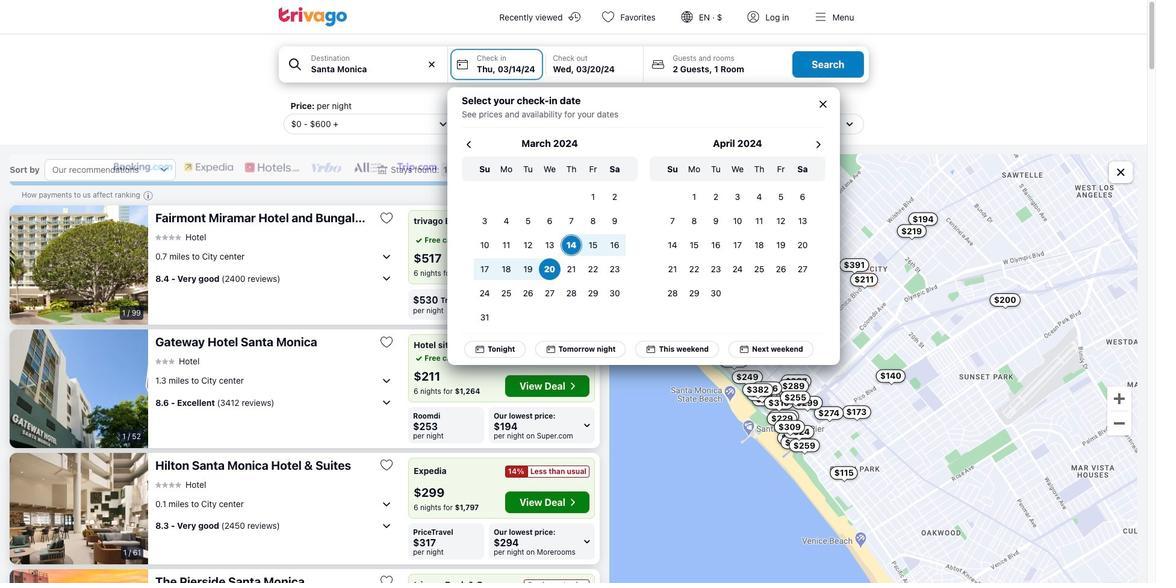 Task type: describe. For each thing, give the bounding box(es) containing it.
accor image
[[353, 161, 387, 174]]

hilton santa monica hotel & suites, (santa monica, usa) image
[[10, 453, 148, 564]]

trip.com image
[[397, 161, 438, 174]]

priceline image
[[448, 161, 492, 174]]



Task type: vqa. For each thing, say whether or not it's contained in the screenshot.
your next stay IMAGE
no



Task type: locate. For each thing, give the bounding box(es) containing it.
trivago logo image
[[279, 7, 347, 27]]

hotels.com image
[[244, 161, 301, 174]]

clear image
[[427, 59, 437, 70]]

fairmont miramar hotel and bungalows, (santa monica, usa) image
[[10, 205, 148, 325]]

None field
[[279, 46, 448, 83]]

gateway hotel santa monica, (santa monica, usa) image
[[10, 330, 148, 448]]

expedia image
[[183, 161, 234, 174]]

previous image
[[462, 137, 476, 152]]

the pierside santa monica, (santa monica, usa) image
[[10, 569, 148, 583]]

Where to? search field
[[311, 63, 440, 75]]

booking.com image
[[113, 161, 173, 174]]

vrbo image
[[311, 161, 343, 174]]

next image
[[811, 137, 826, 152]]

map region
[[610, 154, 1138, 583]]



